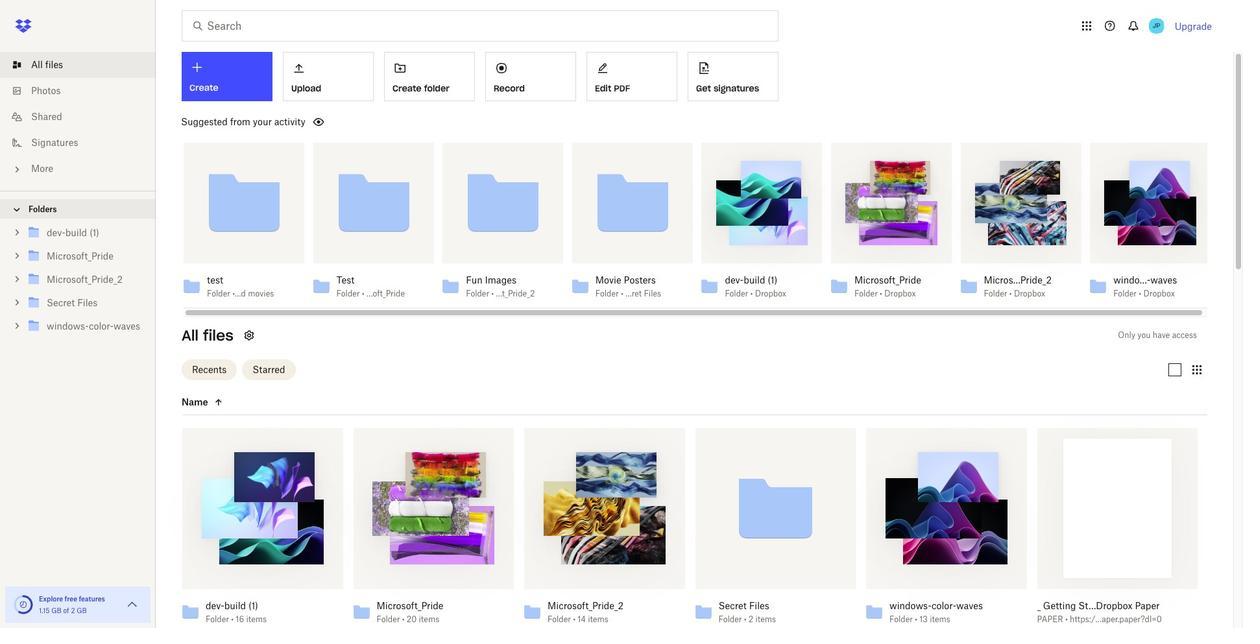 Task type: locate. For each thing, give the bounding box(es) containing it.
• inside windows-color-waves folder • 13 items
[[915, 614, 917, 624]]

0 horizontal spatial dev-
[[47, 227, 65, 238]]

folder • …t_pride_2 button
[[466, 289, 535, 299]]

1 vertical spatial microsoft_pride button
[[377, 600, 485, 611]]

0 vertical spatial secret
[[47, 297, 75, 308]]

create left folder
[[393, 83, 422, 94]]

1 vertical spatial microsoft_pride_2
[[548, 600, 624, 611]]

get
[[696, 83, 711, 94]]

all up recents
[[182, 326, 199, 345]]

2 vertical spatial dev-
[[206, 600, 224, 611]]

build inside the dev-build (1) link
[[65, 227, 87, 238]]

20
[[407, 614, 417, 624]]

build for dev-build (1)
[[65, 227, 87, 238]]

create
[[189, 82, 218, 93], [393, 83, 422, 94]]

2 vertical spatial microsoft_pride
[[377, 600, 443, 611]]

movies
[[248, 289, 274, 298]]

• inside microsoft_pride folder • dropbox
[[880, 289, 882, 298]]

1 horizontal spatial dev-
[[206, 600, 224, 611]]

1 horizontal spatial create
[[393, 83, 422, 94]]

all
[[31, 59, 43, 70], [182, 326, 199, 345]]

gb
[[51, 607, 61, 614], [77, 607, 87, 614]]

test button
[[336, 274, 405, 286]]

test
[[336, 274, 354, 285]]

7 share from the left
[[1143, 158, 1169, 169]]

activity
[[274, 116, 305, 127]]

4 items from the left
[[755, 614, 776, 624]]

dropbox inside dev-build (1) folder • dropbox
[[755, 289, 786, 298]]

4 share button from the left
[[747, 153, 789, 174]]

3 dropbox from the left
[[1014, 289, 1045, 298]]

name button
[[182, 394, 291, 410]]

5 items from the left
[[930, 614, 950, 624]]

edit
[[595, 83, 611, 94]]

file, _ getting started with dropbox paper.paper row
[[1032, 428, 1198, 628]]

name
[[182, 396, 208, 407]]

all up photos
[[31, 59, 43, 70]]

dropbox inside 'micros…pride_2 folder • dropbox'
[[1014, 289, 1045, 298]]

dev-build (1) folder • 16 items
[[206, 600, 267, 624]]

items inside microsoft_pride_2 folder • 14 items
[[588, 614, 608, 624]]

0 horizontal spatial secret
[[47, 297, 75, 308]]

fun
[[466, 274, 482, 285]]

dev-build (1)
[[47, 227, 99, 238]]

1 horizontal spatial windows-
[[889, 600, 932, 611]]

1 horizontal spatial build
[[224, 600, 246, 611]]

share for test
[[366, 158, 392, 169]]

dev-build (1) button
[[725, 274, 794, 286], [206, 600, 314, 611]]

0 horizontal spatial (1)
[[90, 227, 99, 238]]

3 items from the left
[[588, 614, 608, 624]]

folder inside microsoft_pride_2 folder • 14 items
[[548, 614, 571, 624]]

micros…pride_2
[[984, 274, 1052, 285]]

0 vertical spatial color-
[[89, 321, 114, 332]]

windows- up 13
[[889, 600, 932, 611]]

waves
[[1150, 274, 1177, 285], [114, 321, 140, 332], [956, 600, 983, 611]]

items right 20
[[419, 614, 439, 624]]

share for dev-build (1)
[[754, 158, 781, 169]]

2 horizontal spatial waves
[[1150, 274, 1177, 285]]

1 gb from the left
[[51, 607, 61, 614]]

0 horizontal spatial files
[[45, 59, 63, 70]]

1 vertical spatial color-
[[932, 600, 956, 611]]

waves inside "link"
[[114, 321, 140, 332]]

items down secret files button
[[755, 614, 776, 624]]

shared
[[31, 111, 62, 122]]

waves inside windows-color-waves folder • 13 items
[[956, 600, 983, 611]]

1 horizontal spatial 2
[[749, 614, 753, 624]]

microsoft_pride_2 inside 'row'
[[548, 600, 624, 611]]

2 vertical spatial (1)
[[248, 600, 258, 611]]

2 folder • dropbox button from the left
[[854, 289, 923, 299]]

dev- inside dev-build (1) folder • dropbox
[[725, 274, 744, 285]]

signatures
[[31, 137, 78, 148]]

0 vertical spatial build
[[65, 227, 87, 238]]

free
[[65, 595, 77, 603]]

microsoft_pride button for microsoft_pride folder • 20 items
[[377, 600, 485, 611]]

0 vertical spatial all
[[31, 59, 43, 70]]

1 vertical spatial waves
[[114, 321, 140, 332]]

all files
[[31, 59, 63, 70], [182, 326, 234, 345]]

microsoft_pride_2 for microsoft_pride_2 folder • 14 items
[[548, 600, 624, 611]]

dev- for dev-build (1) folder • dropbox
[[725, 274, 744, 285]]

microsoft_pride inside row
[[377, 600, 443, 611]]

recents
[[192, 364, 227, 375]]

microsoft_pride_2 folder • 14 items
[[548, 600, 624, 624]]

2 vertical spatial build
[[224, 600, 246, 611]]

create for create
[[189, 82, 218, 93]]

files
[[45, 59, 63, 70], [203, 326, 234, 345]]

2 horizontal spatial build
[[744, 274, 765, 285]]

test folder •…d movies
[[207, 274, 274, 298]]

explore free features 1.15 gb of 2 gb
[[39, 595, 105, 614]]

0 horizontal spatial gb
[[51, 607, 61, 614]]

items down windows-color-waves button
[[930, 614, 950, 624]]

0 vertical spatial files
[[45, 59, 63, 70]]

test button
[[207, 274, 276, 286]]

microsoft_pride_2 link
[[26, 271, 145, 289]]

4 share from the left
[[754, 158, 781, 169]]

create inside create popup button
[[189, 82, 218, 93]]

0 horizontal spatial microsoft_pride_2
[[47, 274, 123, 285]]

microsoft_pride
[[47, 250, 114, 261], [854, 274, 921, 285], [377, 600, 443, 611]]

all files up recents
[[182, 326, 234, 345]]

list
[[0, 44, 156, 191]]

files inside secret files folder • 2 items
[[749, 600, 769, 611]]

group
[[0, 219, 156, 348]]

color- inside "link"
[[89, 321, 114, 332]]

files left folder settings image
[[203, 326, 234, 345]]

0 horizontal spatial color-
[[89, 321, 114, 332]]

microsoft_pride inside 'link'
[[47, 250, 114, 261]]

create inside create folder button
[[393, 83, 422, 94]]

windows-
[[47, 321, 89, 332], [889, 600, 932, 611]]

upload
[[291, 83, 321, 94]]

microsoft_pride for microsoft_pride folder • 20 items
[[377, 600, 443, 611]]

items inside microsoft_pride folder • 20 items
[[419, 614, 439, 624]]

folder • dropbox button for micros…pride_2
[[984, 289, 1053, 299]]

files up photos
[[45, 59, 63, 70]]

edit pdf
[[595, 83, 630, 94]]

(1) inside group
[[90, 227, 99, 238]]

1 vertical spatial dev-
[[725, 274, 744, 285]]

1 horizontal spatial gb
[[77, 607, 87, 614]]

windo…-waves button
[[1113, 274, 1182, 286]]

• inside secret files folder • 2 items
[[744, 614, 746, 624]]

microsoft_pride button
[[854, 274, 923, 286], [377, 600, 485, 611]]

waves for windows-color-waves
[[114, 321, 140, 332]]

items right 16
[[246, 614, 267, 624]]

0 horizontal spatial waves
[[114, 321, 140, 332]]

items inside secret files folder • 2 items
[[755, 614, 776, 624]]

2 down secret files button
[[749, 614, 753, 624]]

folder • dropbox button for windo…-
[[1113, 289, 1182, 299]]

folders
[[29, 204, 57, 214]]

files
[[644, 289, 661, 298], [77, 297, 98, 308], [749, 600, 769, 611]]

color-
[[89, 321, 114, 332], [932, 600, 956, 611]]

0 vertical spatial microsoft_pride
[[47, 250, 114, 261]]

dropbox inside windo…-waves folder • dropbox
[[1143, 289, 1175, 298]]

folder inside the test folder •…d movies
[[207, 289, 230, 298]]

2 right of
[[71, 607, 75, 614]]

folder, microsoft_pride row
[[348, 428, 514, 628]]

2 gb from the left
[[77, 607, 87, 614]]

4 folder • dropbox button from the left
[[1113, 289, 1182, 299]]

2 horizontal spatial microsoft_pride
[[854, 274, 921, 285]]

share button for microsoft_pride
[[876, 153, 918, 174]]

2 share button from the left
[[358, 153, 400, 174]]

recents button
[[182, 359, 237, 380]]

1 horizontal spatial all
[[182, 326, 199, 345]]

microsoft_pride_2 inside group
[[47, 274, 123, 285]]

folder inside movie posters folder • …ret files
[[595, 289, 619, 298]]

dev- inside dev-build (1) folder • 16 items
[[206, 600, 224, 611]]

windows- inside windows-color-waves folder • 13 items
[[889, 600, 932, 611]]

2 inside secret files folder • 2 items
[[749, 614, 753, 624]]

2 items from the left
[[419, 614, 439, 624]]

1 folder • dropbox button from the left
[[725, 289, 794, 299]]

microsoft_pride button for microsoft_pride folder • dropbox
[[854, 274, 923, 286]]

share button for test
[[229, 153, 271, 174]]

build
[[65, 227, 87, 238], [744, 274, 765, 285], [224, 600, 246, 611]]

0 vertical spatial all files
[[31, 59, 63, 70]]

1 horizontal spatial secret
[[719, 600, 747, 611]]

3 share button from the left
[[488, 153, 530, 174]]

build for dev-build (1) folder • 16 items
[[224, 600, 246, 611]]

2 horizontal spatial (1)
[[768, 274, 777, 285]]

3 share from the left
[[496, 158, 522, 169]]

folder
[[207, 289, 230, 298], [336, 289, 360, 298], [466, 289, 489, 298], [595, 289, 619, 298], [725, 289, 748, 298], [854, 289, 878, 298], [984, 289, 1007, 298], [1113, 289, 1137, 298], [206, 614, 229, 624], [377, 614, 400, 624], [548, 614, 571, 624], [719, 614, 742, 624], [889, 614, 913, 624]]

dev- inside group
[[47, 227, 65, 238]]

1 horizontal spatial microsoft_pride_2
[[548, 600, 624, 611]]

0 horizontal spatial dev-build (1) button
[[206, 600, 314, 611]]

create up the suggested
[[189, 82, 218, 93]]

share for test
[[237, 158, 263, 169]]

suggested from your activity
[[181, 116, 305, 127]]

0 horizontal spatial microsoft_pride button
[[377, 600, 485, 611]]

gb left of
[[51, 607, 61, 614]]

from
[[230, 116, 250, 127]]

signatures link
[[10, 130, 156, 156]]

7 share button from the left
[[1135, 153, 1177, 174]]

dev-build (1) button inside "row"
[[206, 600, 314, 611]]

1 horizontal spatial all files
[[182, 326, 234, 345]]

(1) for dev-build (1) folder • 16 items
[[248, 600, 258, 611]]

2 horizontal spatial dev-
[[725, 274, 744, 285]]

folder inside fun images folder • …t_pride_2
[[466, 289, 489, 298]]

2 dropbox from the left
[[885, 289, 916, 298]]

create folder
[[393, 83, 450, 94]]

windows- inside "link"
[[47, 321, 89, 332]]

1 vertical spatial files
[[203, 326, 234, 345]]

posters
[[624, 274, 656, 285]]

0 vertical spatial dev-build (1) button
[[725, 274, 794, 286]]

0 horizontal spatial files
[[77, 297, 98, 308]]

0 horizontal spatial create
[[189, 82, 218, 93]]

folder, dev-build (1) row
[[177, 428, 343, 628]]

• inside test folder • …oft_pride
[[362, 289, 364, 298]]

0 vertical spatial waves
[[1150, 274, 1177, 285]]

files inside 'secret files' link
[[77, 297, 98, 308]]

dev- for dev-build (1)
[[47, 227, 65, 238]]

items inside dev-build (1) folder • 16 items
[[246, 614, 267, 624]]

1 horizontal spatial microsoft_pride button
[[854, 274, 923, 286]]

share button
[[229, 153, 271, 174], [358, 153, 400, 174], [488, 153, 530, 174], [747, 153, 789, 174], [876, 153, 918, 174], [1006, 153, 1048, 174], [1135, 153, 1177, 174]]

quota usage element
[[13, 594, 34, 615]]

items down microsoft_pride_2 "button"
[[588, 614, 608, 624]]

0 horizontal spatial 2
[[71, 607, 75, 614]]

•
[[362, 289, 364, 298], [491, 289, 494, 298], [621, 289, 623, 298], [750, 289, 753, 298], [880, 289, 882, 298], [1009, 289, 1012, 298], [1139, 289, 1141, 298], [231, 614, 234, 624], [402, 614, 405, 624], [573, 614, 576, 624], [744, 614, 746, 624], [915, 614, 917, 624], [1065, 614, 1068, 624]]

0 vertical spatial microsoft_pride_2
[[47, 274, 123, 285]]

record
[[494, 83, 525, 94]]

1 vertical spatial all files
[[182, 326, 234, 345]]

movie posters folder • …ret files
[[595, 274, 661, 298]]

build inside dev-build (1) folder • 16 items
[[224, 600, 246, 611]]

create for create folder
[[393, 83, 422, 94]]

5 share from the left
[[884, 158, 910, 169]]

folder inside microsoft_pride folder • dropbox
[[854, 289, 878, 298]]

0 vertical spatial windows-
[[47, 321, 89, 332]]

0 horizontal spatial all files
[[31, 59, 63, 70]]

microsoft_pride_2 down microsoft_pride 'link'
[[47, 274, 123, 285]]

2 vertical spatial waves
[[956, 600, 983, 611]]

1 vertical spatial all
[[182, 326, 199, 345]]

1 share button from the left
[[229, 153, 271, 174]]

gb down features
[[77, 607, 87, 614]]

6 share button from the left
[[1006, 153, 1048, 174]]

(1) inside dev-build (1) folder • dropbox
[[768, 274, 777, 285]]

test
[[207, 274, 223, 285]]

2
[[71, 607, 75, 614], [749, 614, 753, 624]]

secret files folder • 2 items
[[719, 600, 776, 624]]

jp
[[1153, 21, 1161, 30]]

fun images button
[[466, 274, 535, 286]]

microsoft_pride_2 up 14
[[548, 600, 624, 611]]

upgrade link
[[1175, 20, 1212, 31]]

signatures
[[714, 83, 759, 94]]

0 vertical spatial (1)
[[90, 227, 99, 238]]

0 horizontal spatial all
[[31, 59, 43, 70]]

all files up photos
[[31, 59, 63, 70]]

0 horizontal spatial build
[[65, 227, 87, 238]]

4 dropbox from the left
[[1143, 289, 1175, 298]]

folder •…d movies button
[[207, 289, 276, 299]]

• inside microsoft_pride folder • 20 items
[[402, 614, 405, 624]]

create folder button
[[384, 52, 475, 101]]

folder • …ret files button
[[595, 289, 664, 299]]

starred
[[253, 364, 285, 375]]

1 horizontal spatial (1)
[[248, 600, 258, 611]]

1 vertical spatial (1)
[[768, 274, 777, 285]]

0 horizontal spatial windows-
[[47, 321, 89, 332]]

microsoft_pride button inside row
[[377, 600, 485, 611]]

share for fun images
[[496, 158, 522, 169]]

1 horizontal spatial color-
[[932, 600, 956, 611]]

1 horizontal spatial files
[[644, 289, 661, 298]]

windows- down secret files
[[47, 321, 89, 332]]

• inside dev-build (1) folder • 16 items
[[231, 614, 234, 624]]

microsoft_pride for microsoft_pride
[[47, 250, 114, 261]]

files for secret files folder • 2 items
[[749, 600, 769, 611]]

6 share from the left
[[1013, 158, 1040, 169]]

5 share button from the left
[[876, 153, 918, 174]]

color- for windows-color-waves folder • 13 items
[[932, 600, 956, 611]]

(1) for dev-build (1) folder • dropbox
[[768, 274, 777, 285]]

3 folder • dropbox button from the left
[[984, 289, 1053, 299]]

folder • dropbox button
[[725, 289, 794, 299], [854, 289, 923, 299], [984, 289, 1053, 299], [1113, 289, 1182, 299]]

1 vertical spatial microsoft_pride
[[854, 274, 921, 285]]

0 vertical spatial microsoft_pride button
[[854, 274, 923, 286]]

windows-color-waves
[[47, 321, 140, 332]]

0 horizontal spatial microsoft_pride
[[47, 250, 114, 261]]

share button for test
[[358, 153, 400, 174]]

dev-build (1) button for dev-build (1) folder • dropbox
[[725, 274, 794, 286]]

waves for windows-color-waves folder • 13 items
[[956, 600, 983, 611]]

1 horizontal spatial microsoft_pride
[[377, 600, 443, 611]]

…ret
[[626, 289, 642, 298]]

(1) inside dev-build (1) folder • 16 items
[[248, 600, 258, 611]]

2 share from the left
[[366, 158, 392, 169]]

color- inside windows-color-waves folder • 13 items
[[932, 600, 956, 611]]

0 vertical spatial dev-
[[47, 227, 65, 238]]

folder, microsoft_pride_2 row
[[519, 428, 685, 628]]

all files list item
[[0, 52, 156, 78]]

folder settings image
[[241, 328, 257, 343]]

1 vertical spatial dev-build (1) button
[[206, 600, 314, 611]]

1 horizontal spatial waves
[[956, 600, 983, 611]]

16
[[236, 614, 244, 624]]

1 horizontal spatial dev-build (1) button
[[725, 274, 794, 286]]

•…d
[[232, 289, 246, 298]]

1 vertical spatial windows-
[[889, 600, 932, 611]]

2 horizontal spatial files
[[749, 600, 769, 611]]

dropbox
[[755, 289, 786, 298], [885, 289, 916, 298], [1014, 289, 1045, 298], [1143, 289, 1175, 298]]

1 vertical spatial secret
[[719, 600, 747, 611]]

build inside dev-build (1) folder • dropbox
[[744, 274, 765, 285]]

1 items from the left
[[246, 614, 267, 624]]

• inside fun images folder • …t_pride_2
[[491, 289, 494, 298]]

items
[[246, 614, 267, 624], [419, 614, 439, 624], [588, 614, 608, 624], [755, 614, 776, 624], [930, 614, 950, 624]]

1 share from the left
[[237, 158, 263, 169]]

(1)
[[90, 227, 99, 238], [768, 274, 777, 285], [248, 600, 258, 611]]

1 vertical spatial build
[[744, 274, 765, 285]]

pdf
[[614, 83, 630, 94]]

secret inside secret files folder • 2 items
[[719, 600, 747, 611]]

1 dropbox from the left
[[755, 289, 786, 298]]



Task type: vqa. For each thing, say whether or not it's contained in the screenshot.


Task type: describe. For each thing, give the bounding box(es) containing it.
files inside all files link
[[45, 59, 63, 70]]

…t_pride_2
[[496, 289, 535, 298]]

build for dev-build (1) folder • dropbox
[[744, 274, 765, 285]]

waves inside windo…-waves folder • dropbox
[[1150, 274, 1177, 285]]

share for micros…pride_2
[[1013, 158, 1040, 169]]

(1) for dev-build (1)
[[90, 227, 99, 238]]

test folder • …oft_pride
[[336, 274, 405, 298]]

share for microsoft_pride
[[884, 158, 910, 169]]

microsoft_pride folder • dropbox
[[854, 274, 921, 298]]

windows- for windows-color-waves folder • 13 items
[[889, 600, 932, 611]]

record button
[[485, 52, 576, 101]]

group containing dev-build (1)
[[0, 219, 156, 348]]

share button for fun images
[[488, 153, 530, 174]]

• inside windo…-waves folder • dropbox
[[1139, 289, 1141, 298]]

• inside _ getting st…dropbox paper paper • https:/…aper.paper?dl=0
[[1065, 614, 1068, 624]]

dev-build (1) button for dev-build (1) folder • 16 items
[[206, 600, 314, 611]]

list containing all files
[[0, 44, 156, 191]]

paper
[[1037, 614, 1063, 624]]

upgrade
[[1175, 20, 1212, 31]]

shared link
[[10, 104, 156, 130]]

more image
[[10, 163, 23, 176]]

edit pdf button
[[587, 52, 677, 101]]

dropbox inside microsoft_pride folder • dropbox
[[885, 289, 916, 298]]

secret for secret files
[[47, 297, 75, 308]]

_
[[1037, 600, 1041, 611]]

secret files link
[[26, 295, 145, 312]]

access
[[1172, 330, 1197, 340]]

of
[[63, 607, 69, 614]]

dev-build (1) folder • dropbox
[[725, 274, 786, 298]]

only you have access
[[1118, 330, 1197, 340]]

1 horizontal spatial files
[[203, 326, 234, 345]]

movie posters button
[[595, 274, 664, 286]]

Search in folder "Dropbox" text field
[[207, 18, 751, 34]]

features
[[79, 595, 105, 603]]

…oft_pride
[[367, 289, 405, 298]]

have
[[1153, 330, 1170, 340]]

all inside list item
[[31, 59, 43, 70]]

windows- for windows-color-waves
[[47, 321, 89, 332]]

microsoft_pride link
[[26, 248, 145, 265]]

fun images folder • …t_pride_2
[[466, 274, 535, 298]]

14
[[578, 614, 586, 624]]

microsoft_pride folder • 20 items
[[377, 600, 443, 624]]

1.15
[[39, 607, 50, 614]]

windows-color-waves folder • 13 items
[[889, 600, 983, 624]]

folder inside dev-build (1) folder • dropbox
[[725, 289, 748, 298]]

images
[[485, 274, 516, 285]]

color- for windows-color-waves
[[89, 321, 114, 332]]

folder inside microsoft_pride folder • 20 items
[[377, 614, 400, 624]]

microsoft_pride_2 for microsoft_pride_2
[[47, 274, 123, 285]]

get signatures
[[696, 83, 759, 94]]

folders button
[[0, 199, 156, 219]]

files for secret files
[[77, 297, 98, 308]]

folder • dropbox button for microsoft_pride
[[854, 289, 923, 299]]

windows-color-waves link
[[26, 318, 145, 335]]

secret files
[[47, 297, 98, 308]]

files inside movie posters folder • …ret files
[[644, 289, 661, 298]]

• inside dev-build (1) folder • dropbox
[[750, 289, 753, 298]]

starred button
[[242, 359, 296, 380]]

more
[[31, 163, 53, 174]]

paper
[[1135, 600, 1160, 611]]

jp button
[[1146, 16, 1167, 36]]

secret files button
[[719, 600, 827, 611]]

• inside movie posters folder • …ret files
[[621, 289, 623, 298]]

folder inside windows-color-waves folder • 13 items
[[889, 614, 913, 624]]

dev- for dev-build (1) folder • 16 items
[[206, 600, 224, 611]]

folder inside dev-build (1) folder • 16 items
[[206, 614, 229, 624]]

• inside 'micros…pride_2 folder • dropbox'
[[1009, 289, 1012, 298]]

share for windo…-waves
[[1143, 158, 1169, 169]]

windo…-waves folder • dropbox
[[1113, 274, 1177, 298]]

micros…pride_2 folder • dropbox
[[984, 274, 1052, 298]]

microsoft_pride for microsoft_pride folder • dropbox
[[854, 274, 921, 285]]

folder, windows-color-waves row
[[861, 428, 1027, 628]]

https:/…aper.paper?dl=0
[[1070, 614, 1162, 624]]

2 inside explore free features 1.15 gb of 2 gb
[[71, 607, 75, 614]]

micros…pride_2 button
[[984, 274, 1053, 286]]

folder inside 'micros…pride_2 folder • dropbox'
[[984, 289, 1007, 298]]

st…dropbox
[[1079, 600, 1133, 611]]

secret for secret files folder • 2 items
[[719, 600, 747, 611]]

photos
[[31, 85, 61, 96]]

only
[[1118, 330, 1135, 340]]

folder inside windo…-waves folder • dropbox
[[1113, 289, 1137, 298]]

share button for dev-build (1)
[[747, 153, 789, 174]]

windows-color-waves button
[[889, 600, 998, 611]]

upload button
[[283, 52, 374, 101]]

• inside microsoft_pride_2 folder • 14 items
[[573, 614, 576, 624]]

items inside windows-color-waves folder • 13 items
[[930, 614, 950, 624]]

explore
[[39, 595, 63, 603]]

your
[[253, 116, 272, 127]]

create button
[[182, 52, 272, 101]]

dev-build (1) link
[[26, 224, 145, 242]]

folder inside secret files folder • 2 items
[[719, 614, 742, 624]]

get signatures button
[[688, 52, 779, 101]]

microsoft_pride_2 button
[[548, 600, 656, 611]]

getting
[[1043, 600, 1076, 611]]

folder inside test folder • …oft_pride
[[336, 289, 360, 298]]

folder • dropbox button for dev-
[[725, 289, 794, 299]]

windo…-
[[1113, 274, 1150, 285]]

all files inside list item
[[31, 59, 63, 70]]

share button for micros…pride_2
[[1006, 153, 1048, 174]]

all files link
[[10, 52, 156, 78]]

_ getting st…dropbox paper button
[[1037, 600, 1164, 611]]

share button for windo…-waves
[[1135, 153, 1177, 174]]

folder
[[424, 83, 450, 94]]

folder, secret files row
[[690, 428, 856, 628]]

_ getting st…dropbox paper paper • https:/…aper.paper?dl=0
[[1037, 600, 1162, 624]]

13
[[920, 614, 928, 624]]

dropbox image
[[10, 13, 36, 39]]

you
[[1138, 330, 1151, 340]]



